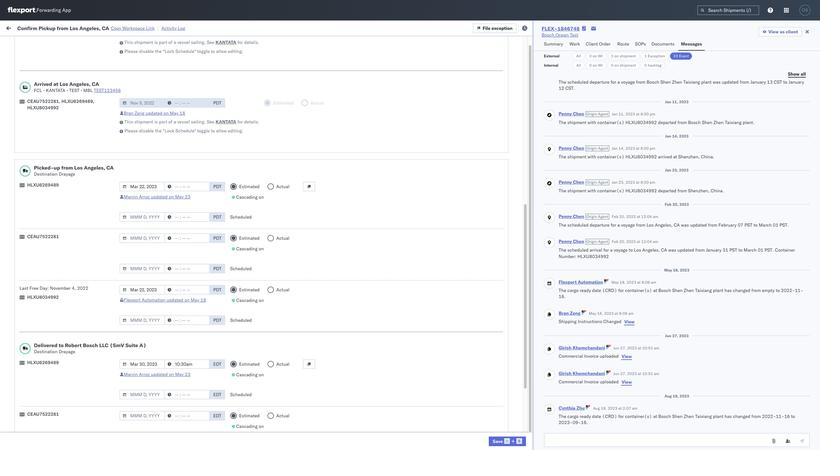 Task type: describe. For each thing, give the bounding box(es) containing it.
changed for 2022-
[[734, 413, 751, 419]]

the scheduled departure for a voyage from bosch shen zhen taixiang plant was updated from january 13 cst to january 12 cst.
[[559, 79, 805, 91]]

1 -- : -- -- text field from the top
[[164, 98, 210, 108]]

8:00 for the shipment with container(s) hlxu8034992 departed from bosch shen zhen taixiang plant.
[[641, 112, 649, 116]]

estimated for second -- : -- -- text box from the bottom of the page
[[239, 361, 260, 367]]

penny chen button for the shipment with container(s) hlxu8034992 departed from shenzhen, china.
[[559, 179, 585, 185]]

bran zeng button
[[559, 310, 581, 316]]

arrived
[[34, 81, 52, 87]]

for inside the scheduled arrival for a voyage to los angeles, ca was updated from january 31 pst to march 01 pst. container number: hlxu8034992
[[604, 247, 609, 253]]

2 -- : -- -- text field from the top
[[164, 212, 210, 222]]

at for the penny chen button corresponding to the shipment with container(s) hlxu8034992 departed from bosch shen zhen taixiang plant.
[[637, 112, 640, 116]]

3 edt from the top
[[213, 413, 222, 419]]

01 for the scheduled departure for a voyage from los angeles, ca was updated from february 07 pst to march 01 pst.
[[774, 222, 779, 228]]

girish khemchandani for middle view 'button'
[[559, 345, 606, 351]]

5 estimated from the top
[[239, 413, 260, 419]]

jan 23, 2023 at 8:00 pm
[[612, 180, 656, 185]]

1 horizontal spatial january
[[751, 79, 767, 85]]

picked-
[[34, 164, 54, 171]]

view as client
[[769, 29, 799, 35]]

0 on wi for 1
[[590, 54, 603, 58]]

as
[[780, 29, 785, 35]]

27, for view 'button' corresponding to girish khemchandani
[[621, 371, 627, 376]]

2 vessel from the top
[[177, 119, 190, 125]]

1 vertical spatial view button
[[622, 353, 633, 360]]

1 "lock from the top
[[163, 48, 174, 54]]

3 pdt from the top
[[213, 214, 222, 220]]

chen for the shipment with container(s) hlxu8034992 arrived at shenzhen, china.
[[573, 145, 585, 151]]

1 cascading on from the top
[[236, 194, 264, 200]]

1 please disable the "lock schedule" toggle to allow editing. from the top
[[125, 48, 244, 54]]

at inside arrived at los angeles, ca fcl • kantata • test • mbl test123456
[[53, 81, 58, 87]]

2022- inside the cargo ready date (crd) for container(s)  at bosch shen zhen taixiang plant has changed from empty to 2022-11- 16.
[[782, 287, 796, 293]]

0 vertical spatial feb
[[665, 202, 672, 207]]

with for the shipment with container(s) hlxu8034992 departed from bosch shen zhen taixiang plant.
[[588, 120, 597, 125]]

january inside the scheduled arrival for a voyage to los angeles, ca was updated from january 31 pst to march 01 pst. container number: hlxu8034992
[[706, 247, 722, 253]]

1 toggle from the top
[[197, 48, 210, 54]]

cascading for 3rd -- : -- -- text box from the top
[[236, 246, 258, 252]]

to inside delivered to robert bosch llc (smv suite a) destination drayage
[[59, 342, 64, 348]]

11- inside the cargo ready date (crd) for container(s)  at bosch shen zhen taixiang plant has changed from 2022-11-16 to 2023-09-16.
[[777, 413, 785, 419]]

shipping
[[559, 319, 577, 324]]

with for the shipment with container(s) hlxu8034992 arrived at shenzhen, china.
[[588, 154, 597, 160]]

girish khemchandani button for middle view 'button'
[[559, 345, 606, 351]]

flexport automation button
[[559, 279, 603, 285]]

test
[[69, 88, 80, 93]]

up
[[54, 164, 60, 171]]

bosch up jan 14, 2023
[[689, 120, 701, 125]]

2 the from the top
[[155, 128, 162, 134]]

origin for the scheduled arrival for a voyage to los angeles, ca was updated from january 31 pst to march 01 pst. container number: hlxu8034992
[[587, 239, 597, 244]]

client
[[786, 29, 799, 35]]

event
[[680, 54, 689, 58]]

flex-1846748
[[542, 25, 580, 32]]

is for 2nd kantata link from the bottom of the page
[[154, 39, 158, 45]]

2022
[[77, 285, 88, 291]]

7 -- : -- -- text field from the top
[[164, 390, 210, 399]]

departure for the scheduled departure for a voyage from los angeles, ca was updated from february 07 pst to march 01 pst.
[[590, 222, 610, 228]]

file exception
[[483, 25, 513, 31]]

aug 18, 2023
[[665, 394, 690, 398]]

origin for the scheduled departure for a voyage from los angeles, ca was updated from february 07 pst to march 01 pst.
[[587, 214, 597, 219]]

activity log
[[161, 25, 185, 31]]

edt for seventh -- : -- -- text box
[[213, 392, 222, 398]]

2 scheduled from the top
[[568, 222, 589, 228]]

ca inside arrived at los angeles, ca fcl • kantata • test • mbl test123456
[[92, 81, 99, 87]]

1 part from the top
[[159, 39, 167, 45]]

penny chen button for the scheduled departure for a voyage from los angeles, ca was updated from february 07 pst to march 01 pst.
[[559, 213, 585, 219]]

was inside the scheduled departure for a voyage from bosch shen zhen taixiang plant was updated from january 13 cst to january 12 cst.
[[713, 79, 721, 85]]

3 -- : -- -- text field from the top
[[164, 233, 210, 243]]

girish khemchandani button for view 'button' corresponding to girish khemchandani
[[559, 370, 606, 376]]

route
[[618, 41, 630, 47]]

18, for flexport automation
[[620, 280, 626, 285]]

departure for the scheduled departure for a voyage from bosch shen zhen taixiang plant was updated from january 13 cst to january 12 cst.
[[590, 79, 610, 85]]

1 vertical spatial voyage
[[622, 222, 635, 228]]

the scheduled arrival for a voyage to los angeles, ca was updated from january 31 pst to march 01 pst. container number: hlxu8034992
[[559, 247, 796, 259]]

see for second kantata link from the top of the page
[[207, 119, 215, 125]]

from inside the cargo ready date (crd) for container(s)  at bosch shen zhen taixiang plant has changed from 2022-11-16 to 2023-09-16.
[[752, 413, 761, 419]]

hlxu8034992 down day:
[[27, 294, 59, 300]]

all
[[801, 71, 807, 77]]

test
[[570, 32, 579, 38]]

pm for the shipment with container(s) hlxu8034992 arrived at shenzhen, china.
[[650, 146, 656, 151]]

flex-
[[542, 25, 558, 32]]

3 mmm d, yyyy text field from the top
[[119, 212, 165, 222]]

the cargo ready date (crd) for container(s)  at bosch shen zhen taixiang plant has changed from empty to 2022-11- 16.
[[559, 287, 804, 299]]

last free day: november 4, 2022
[[20, 285, 88, 291]]

2:07
[[623, 406, 632, 411]]

cargo for 2023-
[[568, 413, 579, 419]]

1 editing. from the top
[[228, 48, 244, 54]]

0 hashtag
[[645, 63, 662, 68]]

mbl
[[83, 88, 93, 93]]

bosch down flex-
[[542, 32, 555, 38]]

scheduled for sixth -- : -- -- text box from the bottom of the page
[[230, 214, 252, 220]]

from inside the cargo ready date (crd) for container(s)  at bosch shen zhen taixiang plant has changed from empty to 2022-11- 16.
[[752, 287, 761, 293]]

marvin arroz updated on may 23 for picked-up from los angeles, ca
[[124, 194, 191, 200]]

8:00 for the shipment with container(s) hlxu8034992 arrived at shenzhen, china.
[[641, 146, 649, 151]]

cst.
[[566, 85, 576, 91]]

2 please from the top
[[125, 128, 138, 134]]

pst for 31
[[730, 247, 738, 253]]

1 for 1 on shipment
[[612, 54, 614, 58]]

the for the scheduled arrival for a voyage to los angeles, ca was updated from january 31 pst to march 01 pst. container number: hlxu8034992
[[559, 247, 567, 253]]

jan 14, 2023 at 8:00 pm
[[612, 146, 656, 151]]

documents button
[[649, 38, 679, 51]]

marvin arroz updated on may 23 button for picked-up from los angeles, ca
[[124, 194, 191, 200]]

Search Shipments (/) text field
[[698, 5, 760, 15]]

0 vertical spatial jun
[[666, 333, 672, 338]]

ready for zhu
[[580, 413, 591, 419]]

5 pdt from the top
[[213, 266, 222, 272]]

2023-
[[559, 420, 573, 426]]

for inside the cargo ready date (crd) for container(s)  at bosch shen zhen taixiang plant has changed from 2022-11-16 to 2023-09-16.
[[619, 413, 624, 419]]

pm for the shipment with container(s) hlxu8034992 departed from bosch shen zhen taixiang plant.
[[650, 112, 656, 116]]

12
[[559, 85, 565, 91]]

hlxu8034992 inside "ceau7522281, hlxu6269489, hlxu8034992"
[[27, 105, 59, 111]]

bosch inside delivered to robert bosch llc (smv suite a) destination drayage
[[83, 342, 98, 348]]

forwarding
[[37, 7, 61, 13]]

14, for jan 14, 2023
[[673, 134, 679, 138]]

jan 14, 2023
[[666, 134, 689, 138]]

(crd) for cynthia zhu
[[603, 413, 618, 419]]

2 • from the left
[[67, 88, 68, 93]]

taixiang inside the cargo ready date (crd) for container(s)  at bosch shen zhen taixiang plant has changed from 2022-11-16 to 2023-09-16.
[[696, 413, 712, 419]]

11, for jan 11, 2023 at 8:00 pm
[[619, 112, 625, 116]]

6 pdt from the top
[[213, 287, 222, 293]]

23 for picked-up from los angeles, ca
[[185, 194, 191, 200]]

details. for second kantata link from the top of the page
[[244, 119, 259, 125]]

11, for jan 11, 2023
[[673, 99, 679, 104]]

ceau7522281, hlxu6269489, hlxu8034992
[[27, 98, 94, 111]]

1 for 1 exception
[[645, 54, 647, 58]]

copy
[[111, 25, 121, 31]]

commercial for view 'button' corresponding to girish khemchandani
[[559, 379, 583, 385]]

-- : -- -- text field for first mmm d, yyyy text box from the bottom
[[164, 411, 210, 421]]

the shipment with container(s) hlxu8034992 departed from shenzhen, china.
[[559, 188, 725, 194]]

bran zeng updated on may 18 button
[[124, 110, 185, 116]]

date for automation
[[593, 287, 602, 293]]

cascading for 3rd -- : -- -- text box from the bottom of the page
[[236, 298, 258, 303]]

work
[[570, 41, 580, 47]]

cargo for 16.
[[568, 287, 579, 293]]

plant inside the scheduled departure for a voyage from bosch shen zhen taixiang plant was updated from january 13 cst to january 12 cst.
[[702, 79, 712, 85]]

messages button
[[679, 38, 705, 51]]

from inside the scheduled arrival for a voyage to los angeles, ca was updated from january 31 pst to march 01 pst. container number: hlxu8034992
[[696, 247, 705, 253]]

los inside picked-up from los angeles, ca destination drayage
[[74, 164, 83, 171]]

view for view 'button' related to flexport automation
[[625, 319, 635, 325]]

1 the from the top
[[155, 48, 162, 54]]

5 -- : -- -- text field from the top
[[164, 285, 210, 295]]

changed
[[604, 319, 622, 324]]

scheduled for 4th -- : -- -- text box from the bottom of the page
[[230, 266, 252, 272]]

jun 27, 2023
[[666, 333, 689, 338]]

file
[[483, 25, 491, 31]]

scheduled for seventh -- : -- -- text box
[[230, 392, 252, 398]]

messages
[[682, 41, 703, 47]]

agent for the scheduled departure for a voyage from los angeles, ca was updated from february 07 pst to march 01 pst.
[[598, 214, 609, 219]]

2 pdt from the top
[[213, 184, 222, 189]]

forwarding app link
[[8, 7, 71, 13]]

from inside picked-up from los angeles, ca destination drayage
[[61, 164, 73, 171]]

2 this shipment is part of a vessel sailing. see kantata for details. from the top
[[125, 119, 259, 125]]

1 mmm d, yyyy text field from the top
[[119, 98, 165, 108]]

view inside button
[[769, 29, 779, 35]]

flexport for flexport automation updated on may 18
[[124, 297, 141, 303]]

3 mmm d, yyyy text field from the top
[[119, 315, 165, 325]]

test123456 button
[[94, 88, 121, 93]]

sops
[[635, 41, 647, 47]]

has for 2022-
[[725, 413, 732, 419]]

16. inside the cargo ready date (crd) for container(s)  at bosch shen zhen taixiang plant has changed from empty to 2022-11- 16.
[[559, 294, 566, 299]]

flexport for flexport automation
[[559, 279, 577, 285]]

the cargo ready date (crd) for container(s)  at bosch shen zhen taixiang plant has changed from 2022-11-16 to 2023-09-16.
[[559, 413, 796, 426]]

jan 11, 2023
[[666, 99, 689, 104]]

2 schedule" from the top
[[176, 128, 196, 134]]

forwarding app
[[37, 7, 71, 13]]

to inside the scheduled departure for a voyage from bosch shen zhen taixiang plant was updated from january 13 cst to january 12 cst.
[[784, 79, 788, 85]]

2 kantata link from the top
[[216, 119, 236, 125]]

a)
[[139, 342, 146, 348]]

1 cascading from the top
[[236, 194, 258, 200]]

llc
[[99, 342, 109, 348]]

shipping instructions changed view
[[559, 319, 635, 325]]

1 disable from the top
[[139, 48, 154, 54]]

zeng for bran zeng updated on may 18
[[135, 110, 145, 116]]

confirm pickup from los angeles, ca copy workspace link
[[17, 25, 155, 31]]

ready for automation
[[580, 287, 591, 293]]

zeng for bran zeng
[[570, 310, 581, 316]]

confirm
[[17, 25, 37, 31]]

all for external
[[577, 54, 581, 58]]

bran for bran zeng
[[559, 310, 569, 316]]

18 for flexport automation updated on may 18
[[201, 297, 206, 303]]

hashtag
[[648, 63, 662, 68]]

zhen inside the scheduled departure for a voyage from bosch shen zhen taixiang plant was updated from january 13 cst to january 12 cst.
[[672, 79, 683, 85]]

updated inside the scheduled arrival for a voyage to los angeles, ca was updated from january 31 pst to march 01 pst. container number: hlxu8034992
[[678, 247, 695, 253]]

robert
[[65, 342, 82, 348]]

4 mmm d, yyyy text field from the top
[[119, 264, 165, 273]]

number:
[[559, 254, 577, 259]]

pst. for the scheduled departure for a voyage from los angeles, ca was updated from february 07 pst to march 01 pst.
[[780, 222, 790, 228]]

link
[[146, 25, 155, 31]]

2 horizontal spatial january
[[789, 79, 805, 85]]

1 this shipment is part of a vessel sailing. see kantata for details. from the top
[[125, 39, 259, 45]]

09-
[[573, 420, 581, 426]]

destination inside delivered to robert bosch llc (smv suite a) destination drayage
[[34, 349, 58, 355]]

penny for the shipment with container(s) hlxu8034992 departed from shenzhen, china.
[[559, 179, 572, 185]]

copy workspace link button
[[111, 25, 155, 31]]

activity
[[161, 25, 177, 31]]

show
[[789, 71, 800, 77]]

os button
[[798, 3, 813, 18]]

1846748
[[558, 25, 580, 32]]

shenzhen, for from
[[689, 188, 710, 194]]

2 "lock from the top
[[163, 128, 174, 134]]

2 editing. from the top
[[228, 128, 244, 134]]

the shipment with container(s) hlxu8034992 departed from bosch shen zhen taixiang plant.
[[559, 120, 755, 125]]

4 -- : -- -- text field from the top
[[164, 264, 210, 273]]

work button
[[567, 38, 584, 51]]

2 part from the top
[[159, 119, 167, 125]]

5 cascading from the top
[[236, 423, 258, 429]]

bosch inside the cargo ready date (crd) for container(s)  at bosch shen zhen taixiang plant has changed from 2022-11-16 to 2023-09-16.
[[659, 413, 672, 419]]

plant for 2022-
[[714, 413, 724, 419]]

container(s) inside the cargo ready date (crd) for container(s)  at bosch shen zhen taixiang plant has changed from empty to 2022-11- 16.
[[626, 287, 653, 293]]

workspace
[[122, 25, 145, 31]]

penny chen button for the shipment with container(s) hlxu8034992 arrived at shenzhen, china.
[[559, 145, 585, 151]]

5 actual from the top
[[277, 413, 290, 419]]

may 18, 2023 at 8:06 am for bran zeng
[[589, 311, 634, 316]]

flexport automation updated on may 18
[[124, 297, 206, 303]]

taixiang inside the cargo ready date (crd) for container(s)  at bosch shen zhen taixiang plant has changed from empty to 2022-11- 16.
[[696, 287, 712, 293]]

delivered to robert bosch llc (smv suite a) destination drayage
[[34, 342, 146, 355]]

zhen left plant. at the top right of page
[[714, 120, 724, 125]]

arrived
[[659, 154, 673, 160]]

departed for shenzhen,
[[659, 188, 677, 194]]

shen inside the scheduled departure for a voyage from bosch shen zhen taixiang plant was updated from january 13 cst to january 12 cst.
[[661, 79, 671, 85]]

bosch ocean test link
[[542, 32, 579, 38]]

2 allow from the top
[[216, 128, 227, 134]]

external
[[544, 54, 560, 58]]

picked-up from los angeles, ca destination drayage
[[34, 164, 114, 177]]

has for empty
[[725, 287, 732, 293]]

1 pdt from the top
[[213, 100, 222, 106]]

khemchandani for view 'button' corresponding to girish khemchandani
[[573, 370, 606, 376]]

hlxu8034992 down the jan 14, 2023 at 8:00 pm
[[626, 154, 657, 160]]

aug for aug 18, 2023 at 2:07 am
[[594, 406, 600, 411]]

1 • from the left
[[43, 88, 45, 93]]

5 cascading on from the top
[[236, 423, 264, 429]]

zhen inside the cargo ready date (crd) for container(s)  at bosch shen zhen taixiang plant has changed from 2022-11-16 to 2023-09-16.
[[684, 413, 694, 419]]

may 18, 2023
[[665, 268, 690, 272]]

container(s) for the shipment with container(s) hlxu8034992 arrived at shenzhen, china.
[[598, 154, 625, 160]]

exception
[[648, 54, 666, 58]]

1 vessel from the top
[[177, 39, 190, 45]]

5 mmm d, yyyy text field from the top
[[119, 411, 165, 421]]

march for 31
[[744, 247, 757, 253]]

delivered
[[34, 342, 57, 348]]

4,
[[72, 285, 76, 291]]

china. for the shipment with container(s) hlxu8034992 departed from shenzhen, china.
[[711, 188, 725, 194]]

wi for 0
[[599, 63, 603, 68]]

arrival
[[590, 247, 603, 253]]

the scheduled departure for a voyage from los angeles, ca was updated from february 07 pst to march 01 pst.
[[559, 222, 790, 228]]

23, for jan 23, 2023
[[673, 168, 679, 173]]

suite
[[125, 342, 138, 348]]

1 please from the top
[[125, 48, 138, 54]]

jun for view 'button' corresponding to girish khemchandani
[[614, 371, 620, 376]]

march for 07
[[759, 222, 772, 228]]

view for middle view 'button'
[[622, 354, 632, 359]]

2 disable from the top
[[139, 128, 154, 134]]



Task type: vqa. For each thing, say whether or not it's contained in the screenshot.
first Cascading on from the bottom of the page
yes



Task type: locate. For each thing, give the bounding box(es) containing it.
view
[[769, 29, 779, 35], [625, 319, 635, 325], [622, 354, 632, 359], [622, 379, 632, 385]]

1 horizontal spatial 11-
[[796, 287, 804, 293]]

0 vertical spatial aug
[[665, 394, 672, 398]]

-- : -- -- text field for third mmm d, yyyy text field from the top
[[164, 315, 210, 325]]

scheduled for -- : -- -- text field associated with third mmm d, yyyy text field from the top
[[230, 317, 252, 323]]

0 vertical spatial shenzhen,
[[679, 154, 700, 160]]

1 actual from the top
[[277, 184, 290, 189]]

2 vertical spatial with
[[588, 188, 597, 194]]

1 horizontal spatial 2022-
[[782, 287, 796, 293]]

view inside shipping instructions changed view
[[625, 319, 635, 325]]

mmm d, yyyy text field for second -- : -- -- text box from the bottom of the page
[[119, 359, 165, 369]]

taixiang inside the scheduled departure for a voyage from bosch shen zhen taixiang plant was updated from january 13 cst to january 12 cst.
[[684, 79, 701, 85]]

0 vertical spatial "lock
[[163, 48, 174, 54]]

destination down delivered
[[34, 349, 58, 355]]

has inside the cargo ready date (crd) for container(s)  at bosch shen zhen taixiang plant has changed from empty to 2022-11- 16.
[[725, 287, 732, 293]]

(crd)
[[603, 287, 618, 293], [603, 413, 618, 419]]

with
[[588, 120, 597, 125], [588, 154, 597, 160], [588, 188, 597, 194]]

exception
[[492, 25, 513, 31]]

"lock down activity at the top left of the page
[[163, 48, 174, 54]]

16. up bran zeng
[[559, 294, 566, 299]]

2 vertical spatial voyage
[[614, 247, 628, 253]]

7 pdt from the top
[[213, 317, 222, 323]]

4 chen from the top
[[573, 213, 585, 219]]

11-
[[796, 287, 804, 293], [777, 413, 785, 419]]

1 horizontal spatial was
[[681, 222, 689, 228]]

18
[[180, 110, 185, 116], [201, 297, 206, 303]]

1 vertical spatial details.
[[244, 119, 259, 125]]

1 vertical spatial marvin
[[124, 372, 138, 377]]

of for 2nd kantata link from the bottom of the page
[[169, 39, 173, 45]]

1 has from the top
[[725, 287, 732, 293]]

scheduled for number:
[[568, 247, 589, 253]]

ca inside picked-up from los angeles, ca destination drayage
[[106, 164, 114, 171]]

0 vertical spatial 2022-
[[782, 287, 796, 293]]

1 vertical spatial 2022-
[[763, 413, 777, 419]]

1 on shipment
[[612, 54, 637, 58]]

MMM D, YYYY text field
[[119, 233, 165, 243], [119, 285, 165, 295], [119, 315, 165, 325], [119, 359, 165, 369], [119, 390, 165, 399]]

los inside the scheduled arrival for a voyage to los angeles, ca was updated from january 31 pst to march 01 pst. container number: hlxu8034992
[[634, 247, 642, 253]]

shipment
[[134, 39, 153, 45], [620, 54, 637, 58], [620, 63, 637, 68], [134, 119, 153, 125], [568, 120, 587, 125], [568, 154, 587, 160], [568, 188, 587, 194]]

shen inside the cargo ready date (crd) for container(s)  at bosch shen zhen taixiang plant has changed from 2022-11-16 to 2023-09-16.
[[673, 413, 683, 419]]

vessel down log in the top of the page
[[177, 39, 190, 45]]

this for second kantata link from the top of the page
[[125, 119, 133, 125]]

1 vertical spatial feb
[[612, 214, 619, 219]]

the down "bran zeng updated on may 18"
[[155, 128, 162, 134]]

1 with from the top
[[588, 120, 597, 125]]

jan for jan 23, 2023
[[666, 168, 672, 173]]

1 estimated from the top
[[239, 184, 260, 189]]

1 schedule" from the top
[[176, 48, 196, 54]]

0 vertical spatial jun 27, 2023 at 10:51 am
[[614, 345, 660, 350]]

(crd) inside the cargo ready date (crd) for container(s)  at bosch shen zhen taixiang plant has changed from 2022-11-16 to 2023-09-16.
[[603, 413, 618, 419]]

2 toggle from the top
[[197, 128, 210, 134]]

1 changed from the top
[[734, 287, 751, 293]]

1 vertical spatial sailing.
[[191, 119, 206, 125]]

1 ceau7522281 from the top
[[27, 234, 59, 239]]

edt
[[213, 361, 222, 367], [213, 392, 222, 398], [213, 413, 222, 419]]

for inside the scheduled departure for a voyage from bosch shen zhen taixiang plant was updated from january 13 cst to january 12 cst.
[[611, 79, 617, 85]]

from
[[57, 25, 68, 31], [637, 79, 646, 85], [740, 79, 750, 85], [678, 120, 687, 125], [61, 164, 73, 171], [678, 188, 687, 194], [637, 222, 646, 228], [709, 222, 718, 228], [696, 247, 705, 253], [752, 287, 761, 293], [752, 413, 761, 419]]

empty
[[763, 287, 775, 293]]

1 details. from the top
[[244, 39, 259, 45]]

penny
[[559, 111, 572, 117], [559, 145, 572, 151], [559, 179, 572, 185], [559, 213, 572, 219], [559, 239, 572, 244]]

2 origin from the top
[[587, 146, 597, 151]]

ceau7522281
[[27, 234, 59, 239], [27, 411, 59, 417]]

12:04 for to
[[642, 239, 652, 244]]

at inside the cargo ready date (crd) for container(s)  at bosch shen zhen taixiang plant has changed from 2022-11-16 to 2023-09-16.
[[654, 413, 658, 419]]

kantata for second kantata link from the top of the page
[[216, 119, 236, 125]]

changed inside the cargo ready date (crd) for container(s)  at bosch shen zhen taixiang plant has changed from empty to 2022-11- 16.
[[734, 287, 751, 293]]

feb for from
[[612, 214, 619, 219]]

marvin arroz updated on may 23 button for delivered to robert bosch llc (smv suite a)
[[124, 372, 191, 377]]

3 actual from the top
[[277, 287, 290, 293]]

4 cascading from the top
[[236, 372, 258, 378]]

2 estimated from the top
[[239, 235, 260, 241]]

at inside the cargo ready date (crd) for container(s)  at bosch shen zhen taixiang plant has changed from empty to 2022-11- 16.
[[654, 287, 658, 293]]

allow
[[216, 48, 227, 54], [216, 128, 227, 134]]

of for second kantata link from the top of the page
[[169, 119, 173, 125]]

0 vertical spatial 11-
[[796, 287, 804, 293]]

origin for the shipment with container(s) hlxu8034992 departed from bosch shen zhen taixiang plant.
[[587, 112, 597, 116]]

(smv
[[110, 342, 124, 348]]

angeles, inside picked-up from los angeles, ca destination drayage
[[84, 164, 105, 171]]

14, down the shipment with container(s) hlxu8034992 departed from bosch shen zhen taixiang plant. in the top right of the page
[[673, 134, 679, 138]]

3 cascading from the top
[[236, 298, 258, 303]]

0 vertical spatial 18
[[180, 110, 185, 116]]

• left the mbl
[[81, 88, 82, 93]]

hlxu6269489 down delivered
[[27, 360, 59, 365]]

0 horizontal spatial 11-
[[777, 413, 785, 419]]

hlxu8034992 down jan 23, 2023 at 8:00 pm
[[626, 188, 657, 194]]

a for the scheduled departure for a voyage from los angeles, ca was updated from february 07 pst to march 01 pst.
[[618, 222, 620, 228]]

is down "bran zeng updated on may 18"
[[154, 119, 158, 125]]

3 • from the left
[[81, 88, 82, 93]]

january left 31
[[706, 247, 722, 253]]

container(s) inside the cargo ready date (crd) for container(s)  at bosch shen zhen taixiang plant has changed from 2022-11-16 to 2023-09-16.
[[626, 413, 653, 419]]

2 uploaded from the top
[[600, 379, 619, 385]]

destination down picked-
[[34, 171, 58, 177]]

0 vertical spatial vessel
[[177, 39, 190, 45]]

updated inside the scheduled departure for a voyage from bosch shen zhen taixiang plant was updated from january 13 cst to january 12 cst.
[[722, 79, 739, 85]]

date down the aug 18, 2023 at 2:07 am
[[593, 413, 602, 419]]

3 with from the top
[[588, 188, 597, 194]]

zhu
[[577, 405, 585, 411]]

summary button
[[542, 38, 567, 51]]

0 on shipment
[[612, 63, 637, 68]]

bosch left 'llc'
[[83, 342, 98, 348]]

5 penny chen button from the top
[[559, 239, 585, 244]]

1 vertical spatial 18
[[201, 297, 206, 303]]

2 departed from the top
[[659, 188, 677, 194]]

pst. up container
[[780, 222, 790, 228]]

1 vertical spatial all
[[577, 63, 581, 68]]

girish for view 'button' corresponding to girish khemchandani
[[559, 370, 572, 376]]

2 -- : -- -- text field from the top
[[164, 315, 210, 325]]

has inside the cargo ready date (crd) for container(s)  at bosch shen zhen taixiang plant has changed from 2022-11-16 to 2023-09-16.
[[725, 413, 732, 419]]

please down "bran zeng updated on may 18"
[[125, 128, 138, 134]]

jun 27, 2023 at 10:51 am for view 'button' corresponding to girish khemchandani
[[614, 371, 660, 376]]

part down "bran zeng updated on may 18"
[[159, 119, 167, 125]]

0 vertical spatial feb 20, 2023 at 12:04 am
[[612, 214, 659, 219]]

aug up the cargo ready date (crd) for container(s)  at bosch shen zhen taixiang plant has changed from 2022-11-16 to 2023-09-16.
[[665, 394, 672, 398]]

uploaded for middle view 'button'
[[600, 353, 619, 359]]

hlxu6269489 down picked-
[[27, 182, 59, 188]]

1 ready from the top
[[580, 287, 591, 293]]

12:04 down the scheduled departure for a voyage from los angeles, ca was updated from february 07 pst to march 01 pst. at the right
[[642, 239, 652, 244]]

agent for the shipment with container(s) hlxu8034992 arrived at shenzhen, china.
[[598, 146, 609, 151]]

pm up the shipment with container(s) hlxu8034992 departed from bosch shen zhen taixiang plant. in the top right of the page
[[650, 112, 656, 116]]

01 inside the scheduled arrival for a voyage to los angeles, ca was updated from january 31 pst to march 01 pst. container number: hlxu8034992
[[758, 247, 764, 253]]

for
[[238, 39, 243, 45], [611, 79, 617, 85], [238, 119, 243, 125], [611, 222, 617, 228], [604, 247, 609, 253], [619, 287, 624, 293], [619, 413, 624, 419]]

1 mmm d, yyyy text field from the top
[[119, 233, 165, 243]]

2 mmm d, yyyy text field from the top
[[119, 285, 165, 295]]

1 marvin arroz updated on may 23 from the top
[[124, 194, 191, 200]]

1 commercial from the top
[[559, 353, 583, 359]]

1 kantata link from the top
[[216, 39, 236, 46]]

zhen inside the cargo ready date (crd) for container(s)  at bosch shen zhen taixiang plant has changed from empty to 2022-11- 16.
[[684, 287, 694, 293]]

2 23 from the top
[[185, 372, 191, 377]]

flexport. image
[[8, 7, 37, 13]]

aug right zhu
[[594, 406, 600, 411]]

pm for the shipment with container(s) hlxu8034992 departed from shenzhen, china.
[[650, 180, 656, 185]]

departure
[[590, 79, 610, 85], [590, 222, 610, 228]]

12:04 down "the shipment with container(s) hlxu8034992 departed from shenzhen, china."
[[642, 214, 652, 219]]

was for january
[[669, 247, 677, 253]]

chen
[[573, 111, 585, 117], [573, 145, 585, 151], [573, 179, 585, 185], [573, 213, 585, 219], [573, 239, 585, 244]]

1 vertical spatial jun
[[614, 345, 620, 350]]

-- : -- -- text field
[[164, 98, 210, 108], [164, 212, 210, 222], [164, 233, 210, 243], [164, 264, 210, 273], [164, 285, 210, 295], [164, 359, 210, 369], [164, 390, 210, 399]]

0 vertical spatial destination
[[34, 171, 58, 177]]

2 girish from the top
[[559, 370, 572, 376]]

fcl
[[34, 88, 42, 93]]

the for the scheduled departure for a voyage from bosch shen zhen taixiang plant was updated from january 13 cst to january 12 cst.
[[559, 79, 567, 85]]

scheduled for cst.
[[568, 79, 589, 85]]

shen inside the cargo ready date (crd) for container(s)  at bosch shen zhen taixiang plant has changed from empty to 2022-11- 16.
[[673, 287, 683, 293]]

to inside the cargo ready date (crd) for container(s)  at bosch shen zhen taixiang plant has changed from empty to 2022-11- 16.
[[776, 287, 780, 293]]

date inside the cargo ready date (crd) for container(s)  at bosch shen zhen taixiang plant has changed from 2022-11-16 to 2023-09-16.
[[593, 413, 602, 419]]

cascading on
[[236, 194, 264, 200], [236, 246, 264, 252], [236, 298, 264, 303], [236, 372, 264, 378], [236, 423, 264, 429]]

is for second kantata link from the top of the page
[[154, 119, 158, 125]]

2 8:00 from the top
[[641, 146, 649, 151]]

pst. left container
[[765, 247, 774, 253]]

feb 20, 2023
[[665, 202, 689, 207]]

6 -- : -- -- text field from the top
[[164, 359, 210, 369]]

2 marvin arroz updated on may 23 from the top
[[124, 372, 191, 377]]

actual for 3rd -- : -- -- text box from the top
[[277, 235, 290, 241]]

see for 2nd kantata link from the bottom of the page
[[207, 39, 215, 45]]

penny chen origin agent for the scheduled arrival for a voyage to los angeles, ca was updated from january 31 pst to march 01 pst. container number: hlxu8034992
[[559, 239, 609, 244]]

0 vertical spatial 01
[[774, 222, 779, 228]]

1 allow from the top
[[216, 48, 227, 54]]

ready inside the cargo ready date (crd) for container(s)  at bosch shen zhen taixiang plant has changed from empty to 2022-11- 16.
[[580, 287, 591, 293]]

mmm d, yyyy text field for seventh -- : -- -- text box
[[119, 390, 165, 399]]

(crd) for flexport automation
[[603, 287, 618, 293]]

ocean
[[556, 32, 569, 38]]

0 horizontal spatial 16.
[[559, 294, 566, 299]]

0 vertical spatial may 18, 2023 at 8:06 am
[[612, 280, 657, 285]]

•
[[43, 88, 45, 93], [67, 88, 68, 93], [81, 88, 82, 93]]

drayage down robert
[[59, 349, 75, 355]]

flexport automation
[[559, 279, 603, 285]]

all
[[577, 54, 581, 58], [577, 63, 581, 68]]

4 the from the top
[[559, 188, 567, 194]]

disable down the link
[[139, 48, 154, 54]]

bosch down aug 18, 2023 in the bottom of the page
[[659, 413, 672, 419]]

2 cargo from the top
[[568, 413, 579, 419]]

1 feb 20, 2023 at 12:04 am from the top
[[612, 214, 659, 219]]

4 mmm d, yyyy text field from the top
[[119, 359, 165, 369]]

marvin arroz updated on may 23 for delivered to robert bosch llc (smv suite a)
[[124, 372, 191, 377]]

1 vertical spatial 01
[[758, 247, 764, 253]]

1 vertical spatial ready
[[580, 413, 591, 419]]

0 horizontal spatial pst.
[[765, 247, 774, 253]]

1 vertical spatial drayage
[[59, 349, 75, 355]]

was inside the scheduled arrival for a voyage to los angeles, ca was updated from january 31 pst to march 01 pst. container number: hlxu8034992
[[669, 247, 677, 253]]

2 vertical spatial scheduled
[[568, 247, 589, 253]]

kantata
[[216, 39, 236, 45], [46, 88, 65, 93], [216, 119, 236, 125]]

1 horizontal spatial march
[[759, 222, 772, 228]]

0 vertical spatial ready
[[580, 287, 591, 293]]

wi for 1
[[599, 54, 603, 58]]

1 left exception
[[645, 54, 647, 58]]

please disable the "lock schedule" toggle to allow editing.
[[125, 48, 244, 54], [125, 128, 244, 134]]

3 penny chen origin agent from the top
[[559, 179, 609, 185]]

girish khemchandani
[[559, 345, 606, 351], [559, 370, 606, 376]]

plant.
[[743, 120, 755, 125]]

2 cascading on from the top
[[236, 246, 264, 252]]

drayage
[[59, 171, 75, 177], [59, 349, 75, 355]]

2 scheduled from the top
[[230, 266, 252, 272]]

feb for to
[[612, 239, 619, 244]]

2 vertical spatial 27,
[[621, 371, 627, 376]]

feb 20, 2023 at 12:04 am for from
[[612, 214, 659, 219]]

2 departure from the top
[[590, 222, 610, 228]]

1 vertical spatial is
[[154, 119, 158, 125]]

angeles, inside arrived at los angeles, ca fcl • kantata • test • mbl test123456
[[69, 81, 91, 87]]

2 (crd) from the top
[[603, 413, 618, 419]]

a for the scheduled departure for a voyage from bosch shen zhen taixiang plant was updated from january 13 cst to january 12 cst.
[[618, 79, 620, 85]]

the for the shipment with container(s) hlxu8034992 departed from bosch shen zhen taixiang plant.
[[559, 120, 567, 125]]

am
[[653, 214, 659, 219], [653, 239, 659, 244], [651, 280, 657, 285], [629, 311, 634, 316], [654, 345, 660, 350], [654, 371, 660, 376], [633, 406, 638, 411]]

2 edt from the top
[[213, 392, 222, 398]]

zhen down aug 18, 2023 in the bottom of the page
[[684, 413, 694, 419]]

date
[[593, 287, 602, 293], [593, 413, 602, 419]]

actual for -- : -- -- text field associated with 4th mmm d, yyyy text box from the bottom of the page
[[277, 184, 290, 189]]

0 vertical spatial 0 on wi
[[590, 54, 603, 58]]

this shipment is part of a vessel sailing. see kantata for details.
[[125, 39, 259, 45], [125, 119, 259, 125]]

0 horizontal spatial january
[[706, 247, 722, 253]]

0 vertical spatial 20,
[[673, 202, 679, 207]]

"lock down "bran zeng updated on may 18"
[[163, 128, 174, 134]]

0 vertical spatial was
[[713, 79, 721, 85]]

app
[[62, 7, 71, 13]]

0 vertical spatial pm
[[650, 112, 656, 116]]

01 left container
[[758, 247, 764, 253]]

all for internal
[[577, 63, 581, 68]]

ca
[[102, 25, 109, 31], [92, 81, 99, 87], [106, 164, 114, 171], [674, 222, 680, 228], [662, 247, 668, 253]]

(crd) down the aug 18, 2023 at 2:07 am
[[603, 413, 618, 419]]

changed inside the cargo ready date (crd) for container(s)  at bosch shen zhen taixiang plant has changed from 2022-11-16 to 2023-09-16.
[[734, 413, 751, 419]]

drayage inside picked-up from los angeles, ca destination drayage
[[59, 171, 75, 177]]

1 vertical spatial arroz
[[139, 372, 150, 377]]

2 penny chen origin agent from the top
[[559, 145, 609, 151]]

bosch inside the scheduled departure for a voyage from bosch shen zhen taixiang plant was updated from january 13 cst to january 12 cst.
[[647, 79, 660, 85]]

1 vertical spatial -- : -- -- text field
[[164, 315, 210, 325]]

1 vertical spatial of
[[169, 119, 173, 125]]

penny chen origin agent for the shipment with container(s) hlxu8034992 arrived at shenzhen, china.
[[559, 145, 609, 151]]

1 horizontal spatial 16.
[[581, 420, 588, 426]]

january down show all button
[[789, 79, 805, 85]]

0 vertical spatial see
[[207, 39, 215, 45]]

commercial invoice uploaded view for view 'button' corresponding to girish khemchandani
[[559, 379, 632, 385]]

2 vertical spatial 20,
[[620, 239, 626, 244]]

jun
[[666, 333, 672, 338], [614, 345, 620, 350], [614, 371, 620, 376]]

0 on wi
[[590, 54, 603, 58], [590, 63, 603, 68]]

1
[[612, 54, 614, 58], [645, 54, 647, 58]]

bosch inside the cargo ready date (crd) for container(s)  at bosch shen zhen taixiang plant has changed from empty to 2022-11- 16.
[[659, 287, 672, 293]]

the inside the scheduled departure for a voyage from bosch shen zhen taixiang plant was updated from january 13 cst to january 12 cst.
[[559, 79, 567, 85]]

0 vertical spatial is
[[154, 39, 158, 45]]

please
[[125, 48, 138, 54], [125, 128, 138, 134]]

cargo up 09- at right
[[568, 413, 579, 419]]

3 pm from the top
[[650, 180, 656, 185]]

0 vertical spatial kantata
[[216, 39, 236, 45]]

8:06
[[642, 280, 650, 285], [620, 311, 628, 316]]

16. down zhu
[[581, 420, 588, 426]]

pst right 07
[[745, 222, 753, 228]]

angeles, inside the scheduled arrival for a voyage to los angeles, ca was updated from january 31 pst to march 01 pst. container number: hlxu8034992
[[643, 247, 660, 253]]

feb
[[665, 202, 672, 207], [612, 214, 619, 219], [612, 239, 619, 244]]

2 0 on wi from the top
[[590, 63, 603, 68]]

0 horizontal spatial 14,
[[619, 146, 625, 151]]

2 girish khemchandani button from the top
[[559, 370, 606, 376]]

1 commercial invoice uploaded view from the top
[[559, 353, 632, 359]]

shenzhen, up jan 23, 2023 at the top right
[[679, 154, 700, 160]]

12:04 for from
[[642, 214, 652, 219]]

0 horizontal spatial •
[[43, 88, 45, 93]]

part down activity at the top left of the page
[[159, 39, 167, 45]]

1 hlxu6269489 from the top
[[27, 182, 59, 188]]

los inside arrived at los angeles, ca fcl • kantata • test • mbl test123456
[[60, 81, 68, 87]]

ready inside the cargo ready date (crd) for container(s)  at bosch shen zhen taixiang plant has changed from 2022-11-16 to 2023-09-16.
[[580, 413, 591, 419]]

a inside the scheduled arrival for a voyage to los angeles, ca was updated from january 31 pst to march 01 pst. container number: hlxu8034992
[[611, 247, 613, 253]]

commercial
[[559, 353, 583, 359], [559, 379, 583, 385]]

• left test
[[67, 88, 68, 93]]

is down the link
[[154, 39, 158, 45]]

0 vertical spatial 23
[[185, 194, 191, 200]]

1 vertical spatial jun 27, 2023 at 10:51 am
[[614, 371, 660, 376]]

jan for jan 11, 2023 at 8:00 pm
[[612, 112, 618, 116]]

1 vertical spatial departed
[[659, 188, 677, 194]]

flexport automation updated on may 18 button
[[124, 297, 206, 303]]

plant inside the cargo ready date (crd) for container(s)  at bosch shen zhen taixiang plant has changed from 2022-11-16 to 2023-09-16.
[[714, 413, 724, 419]]

vessel down "bran zeng updated on may 18"
[[177, 119, 190, 125]]

ceau7522281 for delivered to robert bosch llc (smv suite a)
[[27, 411, 59, 417]]

hlxu6269489 for picked-
[[27, 182, 59, 188]]

0 vertical spatial 27,
[[673, 333, 679, 338]]

2 vertical spatial jun
[[614, 371, 620, 376]]

jan 11, 2023 at 8:00 pm
[[612, 112, 656, 116]]

summary
[[544, 41, 563, 47]]

chen for the scheduled departure for a voyage from los angeles, ca was updated from february 07 pst to march 01 pst.
[[573, 213, 585, 219]]

1 horizontal spatial 11,
[[673, 99, 679, 104]]

estimated
[[239, 184, 260, 189], [239, 235, 260, 241], [239, 287, 260, 293], [239, 361, 260, 367], [239, 413, 260, 419]]

1 girish khemchandani button from the top
[[559, 345, 606, 351]]

1 vertical spatial 23
[[185, 372, 191, 377]]

18 for bran zeng updated on may 18
[[180, 110, 185, 116]]

14, up the shipment with container(s) hlxu8034992 arrived at shenzhen, china.
[[619, 146, 625, 151]]

date inside the cargo ready date (crd) for container(s)  at bosch shen zhen taixiang plant has changed from empty to 2022-11- 16.
[[593, 287, 602, 293]]

actual for 3rd -- : -- -- text box from the bottom of the page
[[277, 287, 290, 293]]

of down activity at the top left of the page
[[169, 39, 173, 45]]

departed up jan 14, 2023
[[659, 120, 677, 125]]

hlxu6269489,
[[61, 98, 94, 104]]

01 up container
[[774, 222, 779, 228]]

pst for 07
[[745, 222, 753, 228]]

march right 07
[[759, 222, 772, 228]]

0 vertical spatial changed
[[734, 287, 751, 293]]

cargo down "flexport automation"
[[568, 287, 579, 293]]

3 estimated from the top
[[239, 287, 260, 293]]

the inside the cargo ready date (crd) for container(s)  at bosch shen zhen taixiang plant has changed from 2022-11-16 to 2023-09-16.
[[559, 413, 567, 419]]

zhen up 'jan 11, 2023'
[[672, 79, 683, 85]]

2 with from the top
[[588, 154, 597, 160]]

to inside the cargo ready date (crd) for container(s)  at bosch shen zhen taixiang plant has changed from 2022-11-16 to 2023-09-16.
[[792, 413, 796, 419]]

0 vertical spatial voyage
[[622, 79, 635, 85]]

8:00 up the shipment with container(s) hlxu8034992 arrived at shenzhen, china.
[[641, 146, 649, 151]]

test123456
[[94, 88, 121, 93]]

ready down zhu
[[580, 413, 591, 419]]

3 agent from the top
[[598, 180, 609, 185]]

2 mmm d, yyyy text field from the top
[[119, 182, 165, 191]]

bran zeng
[[559, 310, 581, 316]]

1 vertical spatial all button
[[573, 62, 585, 69]]

march right 31
[[744, 247, 757, 253]]

of
[[169, 39, 173, 45], [169, 119, 173, 125]]

0 vertical spatial 23,
[[673, 168, 679, 173]]

taixiang
[[684, 79, 701, 85], [725, 120, 742, 125], [696, 287, 712, 293], [696, 413, 712, 419]]

2 cascading from the top
[[236, 246, 258, 252]]

2 the from the top
[[559, 120, 567, 125]]

march inside the scheduled arrival for a voyage to los angeles, ca was updated from january 31 pst to march 01 pst. container number: hlxu8034992
[[744, 247, 757, 253]]

this down "bran zeng updated on may 18"
[[125, 119, 133, 125]]

16.
[[559, 294, 566, 299], [581, 420, 588, 426]]

01 for the scheduled arrival for a voyage to los angeles, ca was updated from january 31 pst to march 01 pst. container number: hlxu8034992
[[758, 247, 764, 253]]

departed for bosch
[[659, 120, 677, 125]]

2022- inside the cargo ready date (crd) for container(s)  at bosch shen zhen taixiang plant has changed from 2022-11-16 to 2023-09-16.
[[763, 413, 777, 419]]

0 vertical spatial march
[[759, 222, 772, 228]]

None text field
[[544, 433, 810, 447]]

1 pm from the top
[[650, 112, 656, 116]]

cynthia zhu
[[559, 405, 585, 411]]

pm up the shipment with container(s) hlxu8034992 arrived at shenzhen, china.
[[650, 146, 656, 151]]

changed for empty
[[734, 287, 751, 293]]

aug 18, 2023 at 2:07 am
[[594, 406, 638, 411]]

girish for middle view 'button'
[[559, 345, 572, 351]]

the inside the scheduled arrival for a voyage to los angeles, ca was updated from january 31 pst to march 01 pst. container number: hlxu8034992
[[559, 247, 567, 253]]

of down "bran zeng updated on may 18"
[[169, 119, 173, 125]]

voyage for number:
[[614, 247, 628, 253]]

1 vertical spatial kantata link
[[216, 119, 236, 125]]

3 8:00 from the top
[[641, 180, 649, 185]]

hlxu8034992 down "arrival"
[[578, 254, 609, 259]]

free
[[29, 285, 38, 291]]

please down copy workspace link button
[[125, 48, 138, 54]]

8:00 up "the shipment with container(s) hlxu8034992 departed from shenzhen, china."
[[641, 180, 649, 185]]

3 cascading on from the top
[[236, 298, 264, 303]]

1 edt from the top
[[213, 361, 222, 367]]

penny chen origin agent for the scheduled departure for a voyage from los angeles, ca was updated from february 07 pst to march 01 pst.
[[559, 213, 609, 219]]

pm up "the shipment with container(s) hlxu8034992 departed from shenzhen, china."
[[650, 180, 656, 185]]

ready down "flexport automation"
[[580, 287, 591, 293]]

2 is from the top
[[154, 119, 158, 125]]

destination inside picked-up from los angeles, ca destination drayage
[[34, 171, 58, 177]]

1 vertical spatial part
[[159, 119, 167, 125]]

cargo inside the cargo ready date (crd) for container(s)  at bosch shen zhen taixiang plant has changed from empty to 2022-11- 16.
[[568, 287, 579, 293]]

bran zeng updated on may 18
[[124, 110, 185, 116]]

23 for delivered to robert bosch llc (smv suite a)
[[185, 372, 191, 377]]

20, for to
[[620, 239, 626, 244]]

0 vertical spatial all button
[[573, 52, 585, 60]]

at for bran zeng button
[[615, 311, 619, 316]]

feb 20, 2023 at 12:04 am for to
[[612, 239, 659, 244]]

jan
[[666, 99, 672, 104], [612, 112, 618, 116], [666, 134, 672, 138], [612, 146, 618, 151], [666, 168, 672, 173], [612, 180, 618, 185]]

0 vertical spatial cargo
[[568, 287, 579, 293]]

penny chen origin agent for the shipment with container(s) hlxu8034992 departed from bosch shen zhen taixiang plant.
[[559, 111, 609, 117]]

penny chen origin agent for the shipment with container(s) hlxu8034992 departed from shenzhen, china.
[[559, 179, 609, 185]]

client order
[[586, 41, 611, 47]]

scheduled inside the scheduled departure for a voyage from bosch shen zhen taixiang plant was updated from january 13 cst to january 12 cst.
[[568, 79, 589, 85]]

kantata inside arrived at los angeles, ca fcl • kantata • test • mbl test123456
[[46, 88, 65, 93]]

drayage down up
[[59, 171, 75, 177]]

1 penny from the top
[[559, 111, 572, 117]]

2 vertical spatial edt
[[213, 413, 222, 419]]

1 10:51 from the top
[[643, 345, 653, 350]]

0 vertical spatial zeng
[[135, 110, 145, 116]]

scheduled inside the scheduled arrival for a voyage to los angeles, ca was updated from january 31 pst to march 01 pst. container number: hlxu8034992
[[568, 247, 589, 253]]

for inside the cargo ready date (crd) for container(s)  at bosch shen zhen taixiang plant has changed from empty to 2022-11- 16.
[[619, 287, 624, 293]]

1 vertical spatial this
[[125, 119, 133, 125]]

1 vertical spatial china.
[[711, 188, 725, 194]]

0 vertical spatial bran
[[124, 110, 134, 116]]

sops button
[[633, 38, 649, 51]]

0 vertical spatial girish khemchandani button
[[559, 345, 606, 351]]

2022- left 16
[[763, 413, 777, 419]]

1 vertical spatial editing.
[[228, 128, 244, 134]]

0 vertical spatial khemchandani
[[573, 345, 606, 351]]

the inside the cargo ready date (crd) for container(s)  at bosch shen zhen taixiang plant has changed from empty to 2022-11- 16.
[[559, 287, 567, 293]]

agent for the scheduled arrival for a voyage to los angeles, ca was updated from january 31 pst to march 01 pst. container number: hlxu8034992
[[598, 239, 609, 244]]

pst.
[[780, 222, 790, 228], [765, 247, 774, 253]]

(crd) inside the cargo ready date (crd) for container(s)  at bosch shen zhen taixiang plant has changed from empty to 2022-11- 16.
[[603, 287, 618, 293]]

• right fcl
[[43, 88, 45, 93]]

flex-1846748 link
[[542, 25, 580, 32]]

0 vertical spatial girish
[[559, 345, 572, 351]]

1 vertical spatial allow
[[216, 128, 227, 134]]

uploaded
[[600, 353, 619, 359], [600, 379, 619, 385]]

11- inside the cargo ready date (crd) for container(s)  at bosch shen zhen taixiang plant has changed from empty to 2022-11- 16.
[[796, 287, 804, 293]]

pst. for the scheduled arrival for a voyage to los angeles, ca was updated from january 31 pst to march 01 pst. container number: hlxu8034992
[[765, 247, 774, 253]]

a for the scheduled arrival for a voyage to los angeles, ca was updated from january 31 pst to march 01 pst. container number: hlxu8034992
[[611, 247, 613, 253]]

4 cascading on from the top
[[236, 372, 264, 378]]

1 12:04 from the top
[[642, 214, 652, 219]]

2023
[[680, 99, 689, 104], [626, 112, 636, 116], [680, 134, 689, 138], [626, 146, 636, 151], [680, 168, 689, 173], [626, 180, 636, 185], [680, 202, 689, 207], [627, 214, 636, 219], [627, 239, 636, 244], [680, 268, 690, 272], [627, 280, 637, 285], [605, 311, 614, 316], [680, 333, 689, 338], [628, 345, 637, 350], [628, 371, 637, 376], [680, 394, 690, 398], [608, 406, 618, 411]]

0 vertical spatial this shipment is part of a vessel sailing. see kantata for details.
[[125, 39, 259, 45]]

this down copy workspace link button
[[125, 39, 133, 45]]

2 wi from the top
[[599, 63, 603, 68]]

2 vertical spatial -- : -- -- text field
[[164, 411, 210, 421]]

2 horizontal spatial •
[[81, 88, 82, 93]]

pst inside the scheduled arrival for a voyage to los angeles, ca was updated from january 31 pst to march 01 pst. container number: hlxu8034992
[[730, 247, 738, 253]]

1 vertical spatial girish khemchandani button
[[559, 370, 606, 376]]

1 khemchandani from the top
[[573, 345, 606, 351]]

destination
[[34, 171, 58, 177], [34, 349, 58, 355]]

january left 13
[[751, 79, 767, 85]]

at for flexport automation button on the right of page
[[638, 280, 641, 285]]

8:00
[[641, 112, 649, 116], [641, 146, 649, 151], [641, 180, 649, 185]]

1 vertical spatial aug
[[594, 406, 600, 411]]

disable down "bran zeng updated on may 18"
[[139, 128, 154, 134]]

jun 27, 2023 at 10:51 am for middle view 'button'
[[614, 345, 660, 350]]

zhen
[[672, 79, 683, 85], [714, 120, 724, 125], [684, 287, 694, 293], [684, 413, 694, 419]]

shenzhen, up feb 20, 2023
[[689, 188, 710, 194]]

bosch down may 18, 2023
[[659, 287, 672, 293]]

2 see from the top
[[207, 119, 215, 125]]

shenzhen, for at
[[679, 154, 700, 160]]

3 origin from the top
[[587, 180, 597, 185]]

MMM D, YYYY text field
[[119, 98, 165, 108], [119, 182, 165, 191], [119, 212, 165, 222], [119, 264, 165, 273], [119, 411, 165, 421]]

mmm d, yyyy text field for 3rd -- : -- -- text box from the bottom of the page
[[119, 285, 165, 295]]

details. for 2nd kantata link from the bottom of the page
[[244, 39, 259, 45]]

at for the penny chen button for the scheduled arrival for a voyage to los angeles, ca was updated from january 31 pst to march 01 pst. container number: hlxu8034992
[[637, 239, 641, 244]]

1 vertical spatial pst
[[730, 247, 738, 253]]

date down "flexport automation"
[[593, 287, 602, 293]]

2 all from the top
[[577, 63, 581, 68]]

automation
[[578, 279, 603, 285], [142, 297, 165, 303]]

hlxu8034992 inside the scheduled arrival for a voyage to los angeles, ca was updated from january 31 pst to march 01 pst. container number: hlxu8034992
[[578, 254, 609, 259]]

0 on wi for 0
[[590, 63, 603, 68]]

jan 23, 2023
[[666, 168, 689, 173]]

february
[[719, 222, 737, 228]]

zhen down may 18, 2023
[[684, 287, 694, 293]]

2022- right the empty
[[782, 287, 796, 293]]

0 vertical spatial scheduled
[[568, 79, 589, 85]]

0 vertical spatial marvin arroz updated on may 23
[[124, 194, 191, 200]]

1 horizontal spatial flexport
[[559, 279, 577, 285]]

departed up feb 20, 2023
[[659, 188, 677, 194]]

16. inside the cargo ready date (crd) for container(s)  at bosch shen zhen taixiang plant has changed from 2022-11-16 to 2023-09-16.
[[581, 420, 588, 426]]

0 horizontal spatial automation
[[142, 297, 165, 303]]

1 vertical spatial with
[[588, 154, 597, 160]]

has
[[725, 287, 732, 293], [725, 413, 732, 419]]

pst. inside the scheduled arrival for a voyage to los angeles, ca was updated from january 31 pst to march 01 pst. container number: hlxu8034992
[[765, 247, 774, 253]]

8:00 up the shipment with container(s) hlxu8034992 departed from bosch shen zhen taixiang plant. in the top right of the page
[[641, 112, 649, 116]]

1 vertical spatial 14,
[[619, 146, 625, 151]]

bosch down 0 hashtag
[[647, 79, 660, 85]]

1 horizontal spatial aug
[[665, 394, 672, 398]]

4 penny chen origin agent from the top
[[559, 213, 609, 219]]

2 10:51 from the top
[[643, 371, 653, 376]]

uploaded for view 'button' corresponding to girish khemchandani
[[600, 379, 619, 385]]

1 vertical spatial 8:06
[[620, 311, 628, 316]]

angeles,
[[79, 25, 101, 31], [69, 81, 91, 87], [84, 164, 105, 171], [655, 222, 673, 228], [643, 247, 660, 253]]

departure inside the scheduled departure for a voyage from bosch shen zhen taixiang plant was updated from january 13 cst to january 12 cst.
[[590, 79, 610, 85]]

5 origin from the top
[[587, 239, 597, 244]]

1 this from the top
[[125, 39, 133, 45]]

4 penny from the top
[[559, 213, 572, 219]]

2 this from the top
[[125, 119, 133, 125]]

(crd) down "flexport automation"
[[603, 287, 618, 293]]

2 please disable the "lock schedule" toggle to allow editing. from the top
[[125, 128, 244, 134]]

1 -- : -- -- text field from the top
[[164, 182, 210, 191]]

1 up 0 on shipment
[[612, 54, 614, 58]]

0 horizontal spatial aug
[[594, 406, 600, 411]]

voyage inside the scheduled departure for a voyage from bosch shen zhen taixiang plant was updated from january 13 cst to january 12 cst.
[[622, 79, 635, 85]]

container(s) for the shipment with container(s) hlxu8034992 departed from bosch shen zhen taixiang plant.
[[598, 120, 625, 125]]

1 horizontal spatial 23,
[[673, 168, 679, 173]]

container
[[776, 247, 796, 253]]

2 horizontal spatial was
[[713, 79, 721, 85]]

day:
[[40, 285, 49, 291]]

the down activity at the top left of the page
[[155, 48, 162, 54]]

at
[[53, 81, 58, 87], [637, 112, 640, 116], [637, 146, 640, 151], [674, 154, 678, 160], [637, 180, 640, 185], [637, 214, 641, 219], [637, 239, 641, 244], [638, 280, 641, 285], [654, 287, 658, 293], [615, 311, 619, 316], [638, 345, 642, 350], [638, 371, 642, 376], [619, 406, 622, 411], [654, 413, 658, 419]]

0 vertical spatial pst
[[745, 222, 753, 228]]

automation for flexport automation updated on may 18
[[142, 297, 165, 303]]

hlxu8034992 down ceau7522281,
[[27, 105, 59, 111]]

2 girish khemchandani from the top
[[559, 370, 606, 376]]

2 commercial invoice uploaded view from the top
[[559, 379, 632, 385]]

the for the shipment with container(s) hlxu8034992 departed from shenzhen, china.
[[559, 188, 567, 194]]

see
[[207, 39, 215, 45], [207, 119, 215, 125]]

view button for girish khemchandani
[[622, 379, 633, 385]]

at for the penny chen button related to the shipment with container(s) hlxu8034992 departed from shenzhen, china.
[[637, 180, 640, 185]]

hlxu8034992 down jan 11, 2023 at 8:00 pm
[[626, 120, 657, 125]]

10:51 for view 'button' corresponding to girish khemchandani
[[643, 371, 653, 376]]

route button
[[615, 38, 633, 51]]

plant inside the cargo ready date (crd) for container(s)  at bosch shen zhen taixiang plant has changed from empty to 2022-11- 16.
[[714, 287, 724, 293]]

0 horizontal spatial 01
[[758, 247, 764, 253]]

voyage inside the scheduled arrival for a voyage to los angeles, ca was updated from january 31 pst to march 01 pst. container number: hlxu8034992
[[614, 247, 628, 253]]

a inside the scheduled departure for a voyage from bosch shen zhen taixiang plant was updated from january 13 cst to january 12 cst.
[[618, 79, 620, 85]]

cargo inside the cargo ready date (crd) for container(s)  at bosch shen zhen taixiang plant has changed from 2022-11-16 to 2023-09-16.
[[568, 413, 579, 419]]

pst right 31
[[730, 247, 738, 253]]

3 scheduled from the top
[[230, 317, 252, 323]]

0 vertical spatial part
[[159, 39, 167, 45]]

2 vertical spatial kantata
[[216, 119, 236, 125]]

2 khemchandani from the top
[[573, 370, 606, 376]]

ca inside the scheduled arrival for a voyage to los angeles, ca was updated from january 31 pst to march 01 pst. container number: hlxu8034992
[[662, 247, 668, 253]]

-- : -- -- text field
[[164, 182, 210, 191], [164, 315, 210, 325], [164, 411, 210, 421]]

drayage inside delivered to robert bosch llc (smv suite a) destination drayage
[[59, 349, 75, 355]]

1 jun 27, 2023 at 10:51 am from the top
[[614, 345, 660, 350]]

chen for the scheduled arrival for a voyage to los angeles, ca was updated from january 31 pst to march 01 pst. container number: hlxu8034992
[[573, 239, 585, 244]]

at for girish khemchandani button for view 'button' corresponding to girish khemchandani
[[638, 371, 642, 376]]

0 horizontal spatial 1
[[612, 54, 614, 58]]

4 pdt from the top
[[213, 235, 222, 241]]

all button for internal
[[573, 62, 585, 69]]

instructions
[[578, 319, 603, 324]]



